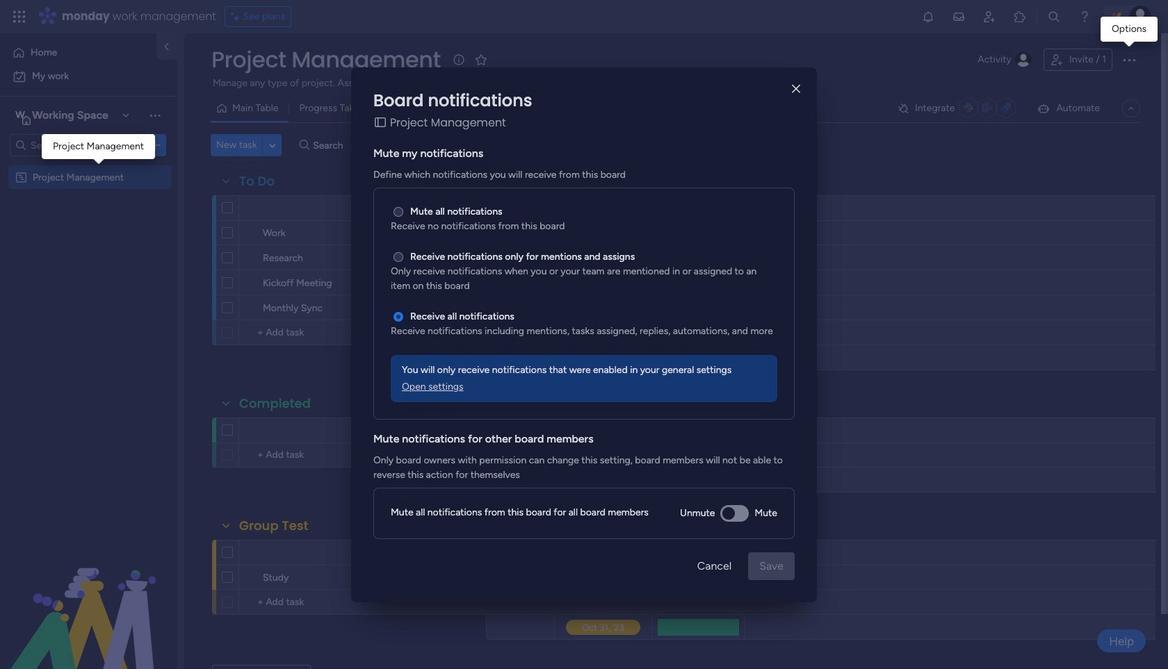 Task type: locate. For each thing, give the bounding box(es) containing it.
update feed image
[[952, 10, 966, 24]]

v2 overdue deadline image
[[560, 226, 571, 240]]

monday marketplace image
[[1013, 10, 1027, 24]]

2 vertical spatial option
[[0, 164, 177, 167]]

search everything image
[[1047, 10, 1061, 24]]

Search in workspace field
[[29, 137, 116, 153]]

bob builder image
[[1129, 6, 1152, 28]]

select product image
[[13, 10, 26, 24]]

lottie animation image
[[0, 529, 177, 670]]

add view image
[[381, 103, 387, 114]]

invite members image
[[983, 10, 997, 24]]

angle down image
[[269, 140, 276, 151]]

Search field
[[310, 136, 351, 155]]

workspace image
[[13, 108, 27, 123]]

board activity image
[[1015, 51, 1032, 68]]

None field
[[208, 45, 444, 74], [236, 172, 278, 191], [502, 201, 539, 216], [236, 395, 314, 413], [502, 423, 539, 438], [580, 423, 627, 438], [236, 517, 312, 535], [681, 546, 716, 561], [208, 45, 444, 74], [236, 172, 278, 191], [502, 201, 539, 216], [236, 395, 314, 413], [502, 423, 539, 438], [580, 423, 627, 438], [236, 517, 312, 535], [681, 546, 716, 561]]

v2 overdue deadline image
[[560, 251, 571, 264]]

1 vertical spatial option
[[8, 65, 169, 88]]

notifications image
[[921, 10, 935, 24]]

add to favorites image
[[474, 53, 488, 66]]

dialog
[[351, 67, 817, 603]]

lottie animation element
[[0, 529, 177, 670]]

list box
[[0, 162, 177, 377]]

column information image
[[726, 548, 737, 559]]

option
[[8, 42, 148, 64], [8, 65, 169, 88], [0, 164, 177, 167]]



Task type: describe. For each thing, give the bounding box(es) containing it.
show board description image
[[451, 53, 467, 67]]

help image
[[1078, 10, 1092, 24]]

close image
[[792, 84, 800, 95]]

arrow down image
[[473, 137, 489, 154]]

see plans image
[[231, 9, 243, 24]]

0 vertical spatial option
[[8, 42, 148, 64]]

collapse board header image
[[1126, 103, 1137, 114]]

v2 search image
[[299, 138, 310, 153]]

v2 done deadline image
[[560, 276, 571, 289]]

workspace selection element
[[13, 107, 111, 125]]



Task type: vqa. For each thing, say whether or not it's contained in the screenshot.
bottom option
yes



